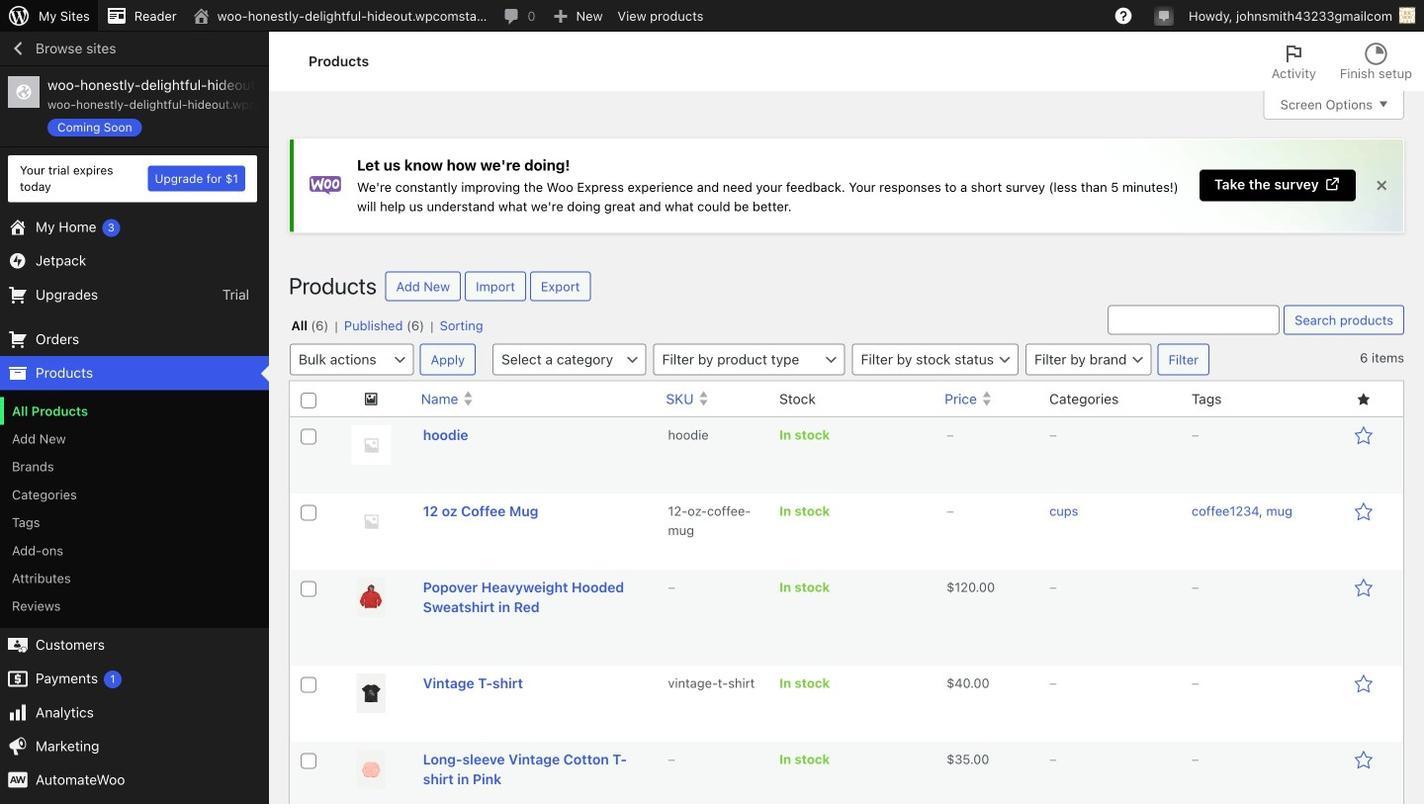 Task type: vqa. For each thing, say whether or not it's contained in the screenshot.
Welcome to your 14-day free trial of Woo Express – everything you need to start and grow a successful online business, all in one place. The journey toward your first sale has just begun! Ready to explore?
no



Task type: describe. For each thing, give the bounding box(es) containing it.
take the survey image
[[1325, 176, 1342, 193]]

1 placeholder image from the top
[[351, 426, 391, 465]]

toolbar navigation
[[0, 0, 1425, 36]]



Task type: locate. For each thing, give the bounding box(es) containing it.
main menu navigation
[[0, 32, 269, 804]]

None submit
[[1284, 305, 1405, 335], [420, 344, 476, 375], [1158, 344, 1210, 375], [1284, 305, 1405, 335], [420, 344, 476, 375], [1158, 344, 1210, 375]]

tab list
[[1260, 32, 1425, 91]]

None checkbox
[[301, 429, 317, 445], [301, 505, 317, 521], [301, 677, 317, 693], [301, 753, 317, 769], [301, 429, 317, 445], [301, 505, 317, 521], [301, 677, 317, 693], [301, 753, 317, 769]]

0 vertical spatial placeholder image
[[351, 426, 391, 465]]

None checkbox
[[301, 393, 317, 409], [301, 581, 317, 597], [301, 393, 317, 409], [301, 581, 317, 597]]

notification image
[[1157, 7, 1172, 23]]

placeholder image
[[351, 426, 391, 465], [351, 502, 391, 541]]

1 vertical spatial placeholder image
[[351, 502, 391, 541]]

2 placeholder image from the top
[[351, 502, 391, 541]]

None search field
[[1108, 305, 1280, 335]]



